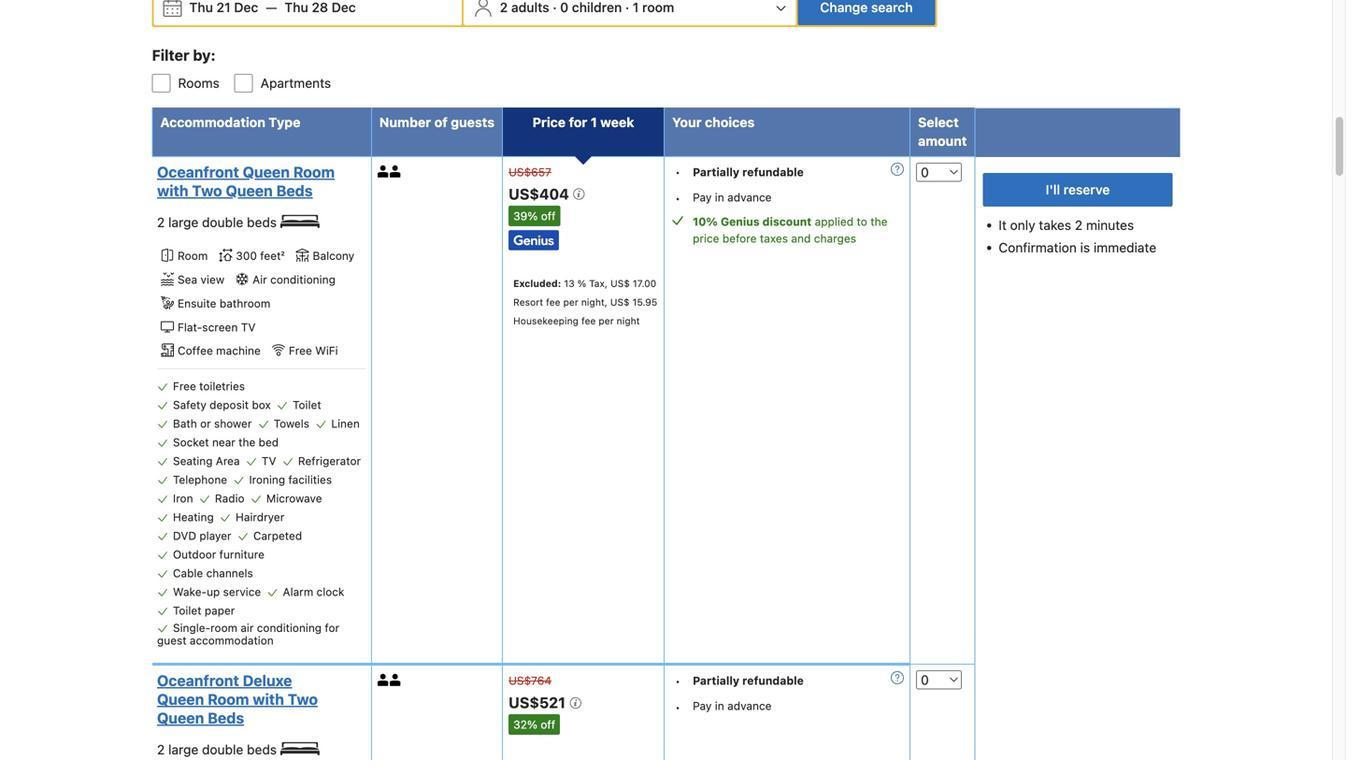 Task type: locate. For each thing, give the bounding box(es) containing it.
deposit
[[210, 399, 249, 412]]

room inside oceanfront queen room with two queen beds
[[293, 163, 335, 181]]

safety
[[173, 399, 207, 412]]

large down oceanfront deluxe queen room with two queen beds
[[168, 742, 199, 758]]

1 vertical spatial double
[[202, 742, 243, 758]]

for down the clock
[[325, 622, 340, 635]]

2 off from the top
[[541, 718, 556, 731]]

with down the accommodation at the top
[[157, 182, 189, 199]]

double down oceanfront deluxe queen room with two queen beds
[[202, 742, 243, 758]]

pay in advance for us$521
[[693, 700, 772, 713]]

us$ right tax,
[[611, 278, 630, 289]]

with inside oceanfront queen room with two queen beds
[[157, 182, 189, 199]]

refundable
[[743, 165, 804, 178], [743, 674, 804, 687]]

0 horizontal spatial tv
[[241, 321, 256, 334]]

price
[[533, 114, 566, 130]]

off
[[541, 209, 556, 222], [541, 718, 556, 731]]

wifi
[[315, 344, 338, 357]]

1 partially refundable from the top
[[693, 165, 804, 178]]

conditioning inside single-room air conditioning for guest accommodation
[[257, 622, 322, 635]]

shower
[[214, 417, 252, 430]]

partially refundable for us$521
[[693, 674, 804, 687]]

1 vertical spatial partially refundable
[[693, 674, 804, 687]]

us$
[[611, 278, 630, 289], [611, 296, 630, 308]]

1 horizontal spatial tv
[[262, 455, 276, 468]]

0 horizontal spatial fee
[[546, 296, 561, 308]]

0 vertical spatial free
[[289, 344, 312, 357]]

4 • from the top
[[675, 701, 681, 714]]

resort
[[514, 296, 544, 308]]

1 beds from the top
[[247, 214, 277, 230]]

per left "night"
[[599, 315, 614, 326]]

immediate
[[1094, 240, 1157, 255]]

apartments
[[261, 75, 331, 90]]

room up the sea
[[178, 249, 208, 263]]

occupancy image
[[378, 165, 390, 177], [390, 165, 402, 177], [390, 674, 402, 687]]

1 • from the top
[[675, 166, 681, 179]]

beds down deluxe
[[208, 709, 244, 727]]

oceanfront down the accommodation at the top
[[157, 163, 239, 181]]

0 vertical spatial for
[[569, 114, 588, 130]]

the for to
[[871, 215, 888, 228]]

1 double from the top
[[202, 214, 243, 230]]

0 vertical spatial tv
[[241, 321, 256, 334]]

1 refundable from the top
[[743, 165, 804, 178]]

1 vertical spatial advance
[[728, 700, 772, 713]]

0 vertical spatial fee
[[546, 296, 561, 308]]

per down 13
[[564, 296, 579, 308]]

2 large double beds for with
[[157, 214, 280, 230]]

toilet for toilet paper
[[173, 604, 202, 617]]

0 horizontal spatial toilet
[[173, 604, 202, 617]]

0 vertical spatial oceanfront
[[157, 163, 239, 181]]

applied to the price before taxes and charges
[[693, 215, 888, 245]]

room down type
[[293, 163, 335, 181]]

1 horizontal spatial with
[[253, 691, 284, 709]]

accommodation type
[[160, 114, 301, 130]]

0 vertical spatial pay
[[693, 191, 712, 204]]

us$ up "night"
[[611, 296, 630, 308]]

type
[[269, 114, 301, 130]]

1 vertical spatial conditioning
[[257, 622, 322, 635]]

coffee
[[178, 344, 213, 357]]

0 vertical spatial 2 large double beds
[[157, 214, 280, 230]]

toilet up single-
[[173, 604, 202, 617]]

1 oceanfront from the top
[[157, 163, 239, 181]]

player
[[200, 530, 232, 543]]

alarm clock
[[283, 586, 345, 599]]

2 advance from the top
[[728, 700, 772, 713]]

seating area
[[173, 455, 240, 468]]

double
[[202, 214, 243, 230], [202, 742, 243, 758]]

advance for us$521
[[728, 700, 772, 713]]

0 vertical spatial refundable
[[743, 165, 804, 178]]

seating
[[173, 455, 213, 468]]

free up safety at bottom
[[173, 380, 196, 393]]

2 partially refundable from the top
[[693, 674, 804, 687]]

room down deluxe
[[208, 691, 249, 709]]

the
[[871, 215, 888, 228], [239, 436, 256, 449]]

1 horizontal spatial two
[[288, 691, 318, 709]]

partially for us$521
[[693, 674, 740, 687]]

1 large from the top
[[168, 214, 199, 230]]

0 vertical spatial in
[[715, 191, 725, 204]]

1 vertical spatial 2 large double beds
[[157, 742, 280, 758]]

1
[[591, 114, 597, 130]]

excluded:
[[514, 278, 562, 289]]

by:
[[193, 46, 216, 64]]

1 2 large double beds from the top
[[157, 214, 280, 230]]

2 beds from the top
[[247, 742, 277, 758]]

0 vertical spatial per
[[564, 296, 579, 308]]

2 large from the top
[[168, 742, 199, 758]]

free for free wifi
[[289, 344, 312, 357]]

2 inside it only takes 2 minutes confirmation is immediate
[[1075, 217, 1083, 233]]

in
[[715, 191, 725, 204], [715, 700, 725, 713]]

15.95
[[633, 296, 658, 308]]

per
[[564, 296, 579, 308], [599, 315, 614, 326]]

pay for us$521
[[693, 700, 712, 713]]

1 horizontal spatial free
[[289, 344, 312, 357]]

off right 39% in the left of the page
[[541, 209, 556, 222]]

2 large double beds for room
[[157, 742, 280, 758]]

1 vertical spatial in
[[715, 700, 725, 713]]

2 2 large double beds from the top
[[157, 742, 280, 758]]

toilet paper
[[173, 604, 235, 617]]

wake-up service
[[173, 586, 261, 599]]

2 pay in advance from the top
[[693, 700, 772, 713]]

two inside oceanfront queen room with two queen beds
[[192, 182, 222, 199]]

fee up housekeeping
[[546, 296, 561, 308]]

0 vertical spatial us$
[[611, 278, 630, 289]]

0 horizontal spatial with
[[157, 182, 189, 199]]

room inside oceanfront deluxe queen room with two queen beds
[[208, 691, 249, 709]]

1 pay in advance from the top
[[693, 191, 772, 204]]

0 horizontal spatial beds
[[208, 709, 244, 727]]

1 vertical spatial fee
[[582, 315, 596, 326]]

1 vertical spatial partially
[[693, 674, 740, 687]]

or
[[200, 417, 211, 430]]

refundable for us$521
[[743, 674, 804, 687]]

2 oceanfront from the top
[[157, 672, 239, 690]]

air
[[241, 622, 254, 635]]

charges
[[814, 232, 857, 245]]

1 vertical spatial off
[[541, 718, 556, 731]]

beds inside oceanfront deluxe queen room with two queen beds
[[208, 709, 244, 727]]

i'll reserve button
[[983, 173, 1173, 206]]

2 large double beds down oceanfront deluxe queen room with two queen beds
[[157, 742, 280, 758]]

tv down bathroom
[[241, 321, 256, 334]]

conditioning down feet²
[[270, 273, 336, 286]]

0 vertical spatial double
[[202, 214, 243, 230]]

oceanfront down guest
[[157, 672, 239, 690]]

group containing rooms
[[137, 59, 1181, 92]]

the for near
[[239, 436, 256, 449]]

beds for two
[[247, 742, 277, 758]]

1 in from the top
[[715, 191, 725, 204]]

1 horizontal spatial toilet
[[293, 399, 321, 412]]

0 vertical spatial large
[[168, 214, 199, 230]]

1 vertical spatial the
[[239, 436, 256, 449]]

0 vertical spatial partially
[[693, 165, 740, 178]]

1 pay from the top
[[693, 191, 712, 204]]

two down deluxe
[[288, 691, 318, 709]]

oceanfront
[[157, 163, 239, 181], [157, 672, 239, 690]]

0 vertical spatial pay in advance
[[693, 191, 772, 204]]

partially refundable for us$404
[[693, 165, 804, 178]]

with down deluxe
[[253, 691, 284, 709]]

the inside applied to the price before taxes and charges
[[871, 215, 888, 228]]

2 pay from the top
[[693, 700, 712, 713]]

fee down night,
[[582, 315, 596, 326]]

2 refundable from the top
[[743, 674, 804, 687]]

beds up 300 feet²
[[247, 214, 277, 230]]

1 vertical spatial beds
[[208, 709, 244, 727]]

0 horizontal spatial free
[[173, 380, 196, 393]]

for inside single-room air conditioning for guest accommodation
[[325, 622, 340, 635]]

large for oceanfront queen room with two queen beds
[[168, 214, 199, 230]]

10% genius discount
[[693, 215, 812, 228]]

1 horizontal spatial beds
[[276, 182, 313, 199]]

more details on meals and payment options image
[[891, 163, 904, 176]]

paper
[[205, 604, 235, 617]]

1 horizontal spatial for
[[569, 114, 588, 130]]

the left bed on the left bottom
[[239, 436, 256, 449]]

0 vertical spatial two
[[192, 182, 222, 199]]

socket
[[173, 436, 209, 449]]

oceanfront queen room with two queen beds
[[157, 163, 335, 199]]

2 double from the top
[[202, 742, 243, 758]]

us$657
[[509, 165, 552, 178]]

1 horizontal spatial fee
[[582, 315, 596, 326]]

tv
[[241, 321, 256, 334], [262, 455, 276, 468]]

1 off from the top
[[541, 209, 556, 222]]

1 partially from the top
[[693, 165, 740, 178]]

1 vertical spatial room
[[178, 249, 208, 263]]

cable
[[173, 567, 203, 580]]

0 vertical spatial off
[[541, 209, 556, 222]]

large
[[168, 214, 199, 230], [168, 742, 199, 758]]

1 horizontal spatial per
[[599, 315, 614, 326]]

0 vertical spatial beds
[[247, 214, 277, 230]]

1 vertical spatial for
[[325, 622, 340, 635]]

tv down bed on the left bottom
[[262, 455, 276, 468]]

takes
[[1039, 217, 1072, 233]]

32%
[[514, 718, 538, 731]]

toilet up towels
[[293, 399, 321, 412]]

1 vertical spatial pay
[[693, 700, 712, 713]]

pay
[[693, 191, 712, 204], [693, 700, 712, 713]]

pay for us$404
[[693, 191, 712, 204]]

1 horizontal spatial the
[[871, 215, 888, 228]]

1 vertical spatial refundable
[[743, 674, 804, 687]]

free
[[289, 344, 312, 357], [173, 380, 196, 393]]

0 vertical spatial toilet
[[293, 399, 321, 412]]

occupancy image
[[378, 674, 390, 687]]

0 horizontal spatial the
[[239, 436, 256, 449]]

before
[[723, 232, 757, 245]]

beds down oceanfront deluxe queen room with two queen beds link
[[247, 742, 277, 758]]

conditioning down 'alarm'
[[257, 622, 322, 635]]

flat-
[[178, 321, 202, 334]]

1 vertical spatial tv
[[262, 455, 276, 468]]

partially refundable
[[693, 165, 804, 178], [693, 674, 804, 687]]

i'll reserve
[[1046, 182, 1110, 197]]

0 vertical spatial partially refundable
[[693, 165, 804, 178]]

large up the sea
[[168, 214, 199, 230]]

0 vertical spatial with
[[157, 182, 189, 199]]

accommodation
[[190, 634, 274, 647]]

0 vertical spatial advance
[[728, 191, 772, 204]]

outdoor furniture
[[173, 548, 265, 561]]

2 partially from the top
[[693, 674, 740, 687]]

0 horizontal spatial for
[[325, 622, 340, 635]]

towels
[[274, 417, 310, 430]]

two down the accommodation at the top
[[192, 182, 222, 199]]

1 vertical spatial oceanfront
[[157, 672, 239, 690]]

1 vertical spatial with
[[253, 691, 284, 709]]

off inside 'element'
[[541, 718, 556, 731]]

13
[[564, 278, 575, 289]]

0 vertical spatial beds
[[276, 182, 313, 199]]

for left 1
[[569, 114, 588, 130]]

2 • from the top
[[675, 192, 681, 205]]

1 advance from the top
[[728, 191, 772, 204]]

1 vertical spatial pay in advance
[[693, 700, 772, 713]]

free toiletries
[[173, 380, 245, 393]]

machine
[[216, 344, 261, 357]]

the right to
[[871, 215, 888, 228]]

1 vertical spatial us$
[[611, 296, 630, 308]]

facilities
[[289, 473, 332, 487]]

2
[[157, 214, 165, 230], [1075, 217, 1083, 233], [157, 742, 165, 758]]

2 large double beds up the 300
[[157, 214, 280, 230]]

partially for us$404
[[693, 165, 740, 178]]

2 in from the top
[[715, 700, 725, 713]]

beds up feet²
[[276, 182, 313, 199]]

1 vertical spatial large
[[168, 742, 199, 758]]

1 vertical spatial toilet
[[173, 604, 202, 617]]

1 vertical spatial per
[[599, 315, 614, 326]]

2 vertical spatial room
[[208, 691, 249, 709]]

us$404
[[509, 185, 573, 203]]

oceanfront inside oceanfront deluxe queen room with two queen beds
[[157, 672, 239, 690]]

filter
[[152, 46, 190, 64]]

0 vertical spatial the
[[871, 215, 888, 228]]

free left wifi at the left top of page
[[289, 344, 312, 357]]

telephone
[[173, 473, 227, 487]]

0 vertical spatial room
[[293, 163, 335, 181]]

price
[[693, 232, 720, 245]]

off for 32% off
[[541, 718, 556, 731]]

off right 32%
[[541, 718, 556, 731]]

1 vertical spatial beds
[[247, 742, 277, 758]]

1 vertical spatial two
[[288, 691, 318, 709]]

group
[[137, 59, 1181, 92]]

double up the 300
[[202, 214, 243, 230]]

minutes
[[1087, 217, 1135, 233]]

only
[[1011, 217, 1036, 233]]

0 horizontal spatial two
[[192, 182, 222, 199]]

oceanfront deluxe queen room with two queen beds
[[157, 672, 318, 727]]

1 vertical spatial free
[[173, 380, 196, 393]]

0 vertical spatial conditioning
[[270, 273, 336, 286]]

guests
[[451, 114, 495, 130]]

conditioning
[[270, 273, 336, 286], [257, 622, 322, 635]]

oceanfront inside oceanfront queen room with two queen beds
[[157, 163, 239, 181]]



Task type: vqa. For each thing, say whether or not it's contained in the screenshot.
leftmost the be
no



Task type: describe. For each thing, give the bounding box(es) containing it.
occupancy image for oceanfront deluxe queen room with two queen beds
[[390, 674, 402, 687]]

carpeted
[[253, 530, 302, 543]]

0 horizontal spatial per
[[564, 296, 579, 308]]

to
[[857, 215, 868, 228]]

beds inside oceanfront queen room with two queen beds
[[276, 182, 313, 199]]

dvd
[[173, 530, 196, 543]]

view
[[201, 273, 225, 286]]

number of guests
[[380, 114, 495, 130]]

it
[[999, 217, 1007, 233]]

in for us$521
[[715, 700, 725, 713]]

near
[[212, 436, 236, 449]]

outdoor
[[173, 548, 216, 561]]

10%
[[693, 215, 718, 228]]

2 for us$521
[[157, 742, 165, 758]]

free wifi
[[289, 344, 338, 357]]

us$764
[[509, 674, 552, 687]]

ironing facilities
[[249, 473, 332, 487]]

socket near the bed
[[173, 436, 279, 449]]

bed
[[259, 436, 279, 449]]

39% off
[[514, 209, 556, 222]]

area
[[216, 455, 240, 468]]

oceanfront for with
[[157, 163, 239, 181]]

toiletries
[[199, 380, 245, 393]]

3 • from the top
[[675, 675, 681, 688]]

32% off
[[514, 718, 556, 731]]

13 % tax, us$ 17.00 resort fee per night, us$ 15.95 housekeeping fee per night
[[514, 278, 658, 326]]

oceanfront for room
[[157, 672, 239, 690]]

300 feet²
[[236, 249, 285, 263]]

select amount
[[919, 114, 968, 148]]

oceanfront deluxe queen room with two queen beds link
[[157, 672, 361, 728]]

advance for us$404
[[728, 191, 772, 204]]

2 for us$404
[[157, 214, 165, 230]]

week
[[601, 114, 635, 130]]

guest
[[157, 634, 187, 647]]

in for us$404
[[715, 191, 725, 204]]

choices
[[705, 114, 755, 130]]

39% off. you're getting 39% off the original price due to multiple deals and benefits.. element
[[509, 206, 561, 226]]

housekeeping
[[514, 315, 579, 326]]

single-room air conditioning for guest accommodation
[[157, 622, 340, 647]]

sea view
[[178, 273, 225, 286]]

amount
[[919, 133, 968, 148]]

dvd player
[[173, 530, 232, 543]]

with inside oceanfront deluxe queen room with two queen beds
[[253, 691, 284, 709]]

single-
[[173, 622, 211, 635]]

two inside oceanfront deluxe queen room with two queen beds
[[288, 691, 318, 709]]

wake-
[[173, 586, 207, 599]]

300
[[236, 249, 257, 263]]

price for 1 week
[[533, 114, 635, 130]]

radio
[[215, 492, 245, 505]]

sea
[[178, 273, 197, 286]]

accommodation
[[160, 114, 266, 130]]

17.00
[[633, 278, 657, 289]]

up
[[207, 586, 220, 599]]

beds for queen
[[247, 214, 277, 230]]

coffee machine
[[178, 344, 261, 357]]

bathroom
[[220, 297, 271, 310]]

refundable for us$404
[[743, 165, 804, 178]]

32% off. you're getting 32% off the original price due to multiple deals and benefits.. element
[[509, 715, 560, 735]]

night,
[[582, 296, 608, 308]]

your
[[673, 114, 702, 130]]

double for with
[[202, 742, 243, 758]]

free for free toiletries
[[173, 380, 196, 393]]

furniture
[[219, 548, 265, 561]]

select
[[919, 114, 959, 130]]

safety deposit box
[[173, 399, 271, 412]]

oceanfront queen room with two queen beds link
[[157, 163, 361, 200]]

more details on meals and payment options image
[[891, 672, 904, 685]]

pay in advance for us$404
[[693, 191, 772, 204]]

us$521
[[509, 694, 569, 712]]

large for oceanfront deluxe queen room with two queen beds
[[168, 742, 199, 758]]

service
[[223, 586, 261, 599]]

air
[[253, 273, 267, 286]]

filter by:
[[152, 46, 216, 64]]

double for two
[[202, 214, 243, 230]]

deluxe
[[243, 672, 292, 690]]

bath
[[173, 417, 197, 430]]

cable channels
[[173, 567, 253, 580]]

flat-screen tv
[[178, 321, 256, 334]]

clock
[[317, 586, 345, 599]]

channels
[[206, 567, 253, 580]]

is
[[1081, 240, 1091, 255]]

ensuite bathroom
[[178, 297, 271, 310]]

off for 39% off
[[541, 209, 556, 222]]

feet²
[[260, 249, 285, 263]]

toilet for toilet
[[293, 399, 321, 412]]

of
[[435, 114, 448, 130]]

occupancy image for oceanfront queen room with two queen beds
[[390, 165, 402, 177]]

and
[[792, 232, 811, 245]]

%
[[578, 278, 587, 289]]

bath or shower
[[173, 417, 252, 430]]

linen
[[331, 417, 360, 430]]

box
[[252, 399, 271, 412]]

screen
[[202, 321, 238, 334]]

microwave
[[266, 492, 322, 505]]

heating
[[173, 511, 214, 524]]

your choices
[[673, 114, 755, 130]]

night
[[617, 315, 640, 326]]

number
[[380, 114, 431, 130]]



